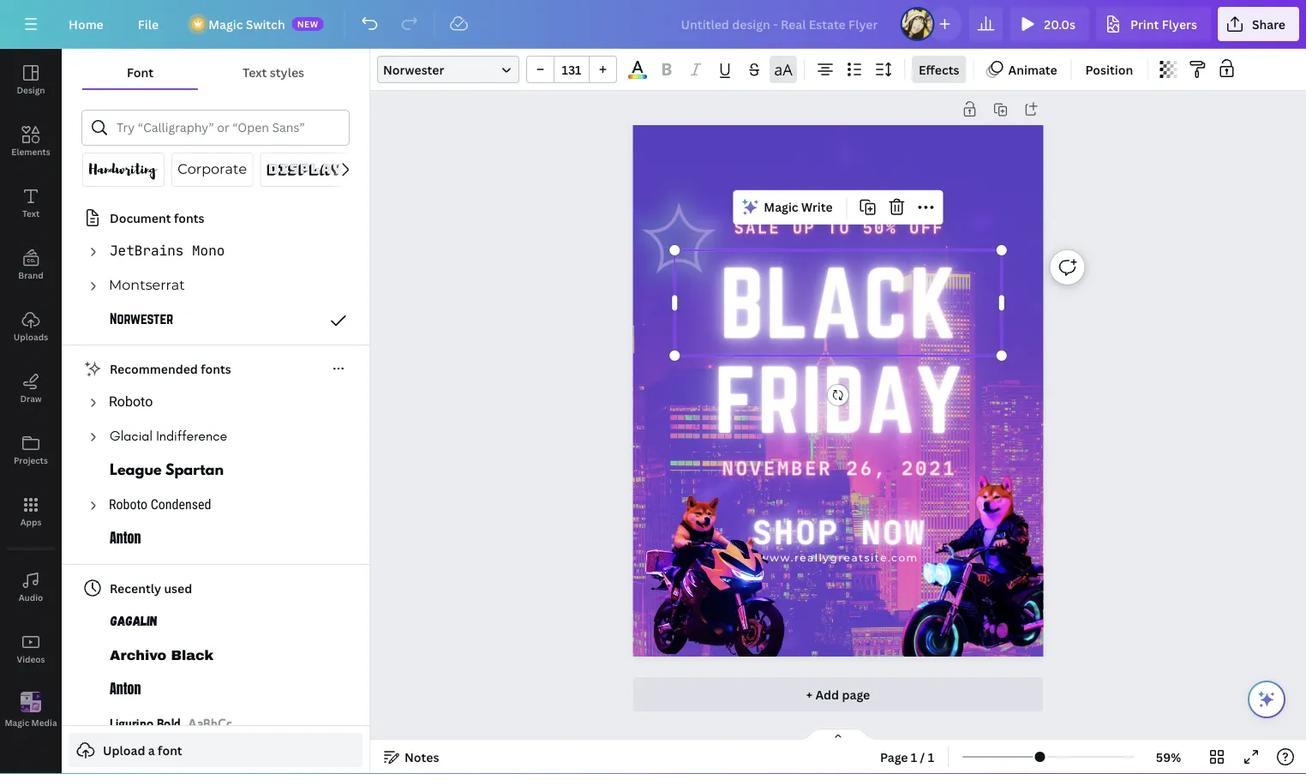 Task type: describe. For each thing, give the bounding box(es) containing it.
projects button
[[0, 419, 62, 481]]

design button
[[0, 49, 62, 111]]

magic write
[[764, 199, 833, 216]]

print flyers button
[[1097, 7, 1211, 41]]

magic switch
[[209, 16, 285, 32]]

anton image
[[110, 530, 141, 550]]

2 1 from the left
[[928, 749, 935, 765]]

1 1 from the left
[[911, 749, 918, 765]]

up
[[793, 218, 816, 238]]

gagalin image
[[110, 612, 158, 633]]

montserrat image
[[110, 276, 185, 297]]

document
[[110, 210, 171, 226]]

flyers
[[1162, 16, 1198, 32]]

show pages image
[[797, 728, 880, 742]]

recommended fonts
[[110, 361, 231, 377]]

styles
[[270, 64, 304, 80]]

to
[[828, 218, 851, 238]]

page
[[881, 749, 908, 765]]

page
[[842, 686, 870, 703]]

brand button
[[0, 234, 62, 296]]

apps button
[[0, 481, 62, 543]]

upload
[[103, 742, 145, 758]]

uploads button
[[0, 296, 62, 358]]

write
[[802, 199, 833, 216]]

magic for magic media
[[5, 717, 29, 729]]

magic media
[[5, 717, 57, 729]]

print
[[1131, 16, 1159, 32]]

26,
[[847, 456, 888, 480]]

jetbrains mono image
[[110, 242, 225, 262]]

norwester
[[383, 61, 444, 78]]

norwester image
[[110, 310, 173, 331]]

november
[[722, 456, 833, 480]]

file button
[[124, 7, 172, 41]]

page 1 / 1
[[881, 749, 935, 765]]

document fonts
[[110, 210, 204, 226]]

Design title text field
[[668, 7, 894, 41]]

2 ligurino bold image from the left
[[188, 715, 232, 736]]

text styles
[[243, 64, 304, 80]]

uploads
[[14, 331, 48, 343]]

animate
[[1009, 61, 1058, 78]]

used
[[164, 580, 192, 596]]

audio
[[19, 592, 43, 603]]

recently
[[110, 580, 161, 596]]

– – number field
[[560, 61, 584, 78]]

recently used
[[110, 580, 192, 596]]

+ add page button
[[633, 677, 1044, 712]]

Try "Calligraphy" or "Open Sans" search field
[[117, 111, 338, 144]]

20.0s
[[1045, 16, 1076, 32]]

main menu bar
[[0, 0, 1307, 49]]

sale
[[734, 218, 781, 238]]

shop now
[[752, 512, 927, 552]]

+ add page
[[807, 686, 870, 703]]

home link
[[55, 7, 117, 41]]

20.0s button
[[1010, 7, 1090, 41]]

2021
[[902, 456, 957, 480]]

fonts for document fonts
[[174, 210, 204, 226]]

media
[[31, 717, 57, 729]]

design
[[17, 84, 45, 96]]

november 26, 2021
[[722, 456, 957, 480]]

text button
[[0, 172, 62, 234]]

effects button
[[912, 56, 967, 83]]

color range image
[[629, 75, 647, 79]]

font button
[[82, 56, 198, 88]]



Task type: vqa. For each thing, say whether or not it's contained in the screenshot.
first Bright from the right
no



Task type: locate. For each thing, give the bounding box(es) containing it.
upload a font button
[[69, 733, 363, 767]]

1 vertical spatial fonts
[[201, 361, 231, 377]]

brand
[[18, 269, 43, 281]]

share
[[1253, 16, 1286, 32]]

text up brand button
[[22, 207, 40, 219]]

sale up to 50% off
[[734, 218, 945, 238]]

fonts right recommended
[[201, 361, 231, 377]]

1 horizontal spatial magic
[[209, 16, 243, 32]]

norwester button
[[377, 56, 520, 83]]

font
[[158, 742, 182, 758]]

magic for magic write
[[764, 199, 799, 216]]

1
[[911, 749, 918, 765], [928, 749, 935, 765]]

text for text
[[22, 207, 40, 219]]

anton image
[[110, 681, 141, 701]]

position
[[1086, 61, 1134, 78]]

0 horizontal spatial magic
[[5, 717, 29, 729]]

50%
[[863, 218, 898, 238]]

magic
[[209, 16, 243, 32], [764, 199, 799, 216], [5, 717, 29, 729]]

add
[[816, 686, 840, 703]]

text inside "button"
[[22, 207, 40, 219]]

position button
[[1079, 56, 1141, 83]]

notes button
[[377, 743, 446, 771]]

59%
[[1156, 749, 1182, 765]]

magic for magic switch
[[209, 16, 243, 32]]

print flyers
[[1131, 16, 1198, 32]]

videos button
[[0, 618, 62, 680]]

magic left "switch"
[[209, 16, 243, 32]]

now
[[861, 512, 927, 552]]

a
[[148, 742, 155, 758]]

friday
[[715, 350, 963, 449]]

ligurino bold image
[[110, 715, 181, 736], [188, 715, 232, 736]]

0 vertical spatial text
[[243, 64, 267, 80]]

group
[[526, 56, 617, 83]]

elements
[[11, 146, 50, 157]]

magic left media
[[5, 717, 29, 729]]

roboto image
[[110, 393, 153, 413]]

2 vertical spatial magic
[[5, 717, 29, 729]]

text styles button
[[198, 56, 349, 88]]

ligurino bold image down archivo black image
[[188, 715, 232, 736]]

text inside 'button'
[[243, 64, 267, 80]]

home
[[69, 16, 104, 32]]

file
[[138, 16, 159, 32]]

0 horizontal spatial 1
[[911, 749, 918, 765]]

text left styles
[[243, 64, 267, 80]]

black
[[720, 250, 959, 355]]

59% button
[[1141, 743, 1197, 771]]

new
[[297, 18, 319, 30]]

corporate image
[[178, 159, 247, 180]]

1 horizontal spatial 1
[[928, 749, 935, 765]]

off
[[910, 218, 945, 238]]

draw
[[20, 393, 42, 404]]

draw button
[[0, 358, 62, 419]]

0 horizontal spatial text
[[22, 207, 40, 219]]

1 vertical spatial text
[[22, 207, 40, 219]]

fonts
[[174, 210, 204, 226], [201, 361, 231, 377]]

handwriting image
[[89, 159, 158, 180]]

display image
[[267, 159, 342, 180]]

2 horizontal spatial magic
[[764, 199, 799, 216]]

canva assistant image
[[1257, 689, 1278, 710]]

1 left /
[[911, 749, 918, 765]]

fonts up jetbrains mono image
[[174, 210, 204, 226]]

elements button
[[0, 111, 62, 172]]

league spartan image
[[110, 461, 225, 482]]

0 horizontal spatial ligurino bold image
[[110, 715, 181, 736]]

ligurino bold image up upload a font
[[110, 715, 181, 736]]

shop
[[752, 512, 840, 552]]

side panel tab list
[[0, 49, 62, 742]]

magic inside side panel tab list
[[5, 717, 29, 729]]

magic inside "main" menu bar
[[209, 16, 243, 32]]

animate button
[[981, 56, 1065, 83]]

text for text styles
[[243, 64, 267, 80]]

switch
[[246, 16, 285, 32]]

1 right /
[[928, 749, 935, 765]]

www.reallygreatsite.com
[[760, 551, 919, 564]]

recommended
[[110, 361, 198, 377]]

0 vertical spatial fonts
[[174, 210, 204, 226]]

font
[[127, 64, 154, 80]]

magic media button
[[0, 680, 62, 742]]

1 vertical spatial magic
[[764, 199, 799, 216]]

notes
[[405, 749, 439, 765]]

1 horizontal spatial text
[[243, 64, 267, 80]]

magic write button
[[737, 194, 840, 221]]

videos
[[17, 653, 45, 665]]

1 ligurino bold image from the left
[[110, 715, 181, 736]]

audio button
[[0, 556, 62, 618]]

effects
[[919, 61, 960, 78]]

0 vertical spatial magic
[[209, 16, 243, 32]]

upload a font
[[103, 742, 182, 758]]

roboto condensed image
[[110, 496, 211, 516]]

glacial indifference image
[[110, 427, 228, 448]]

text
[[243, 64, 267, 80], [22, 207, 40, 219]]

magic up up
[[764, 199, 799, 216]]

projects
[[14, 454, 48, 466]]

/
[[920, 749, 925, 765]]

+
[[807, 686, 813, 703]]

1 horizontal spatial ligurino bold image
[[188, 715, 232, 736]]

fonts for recommended fonts
[[201, 361, 231, 377]]

apps
[[20, 516, 41, 528]]

archivo black image
[[110, 646, 214, 667]]

share button
[[1218, 7, 1300, 41]]



